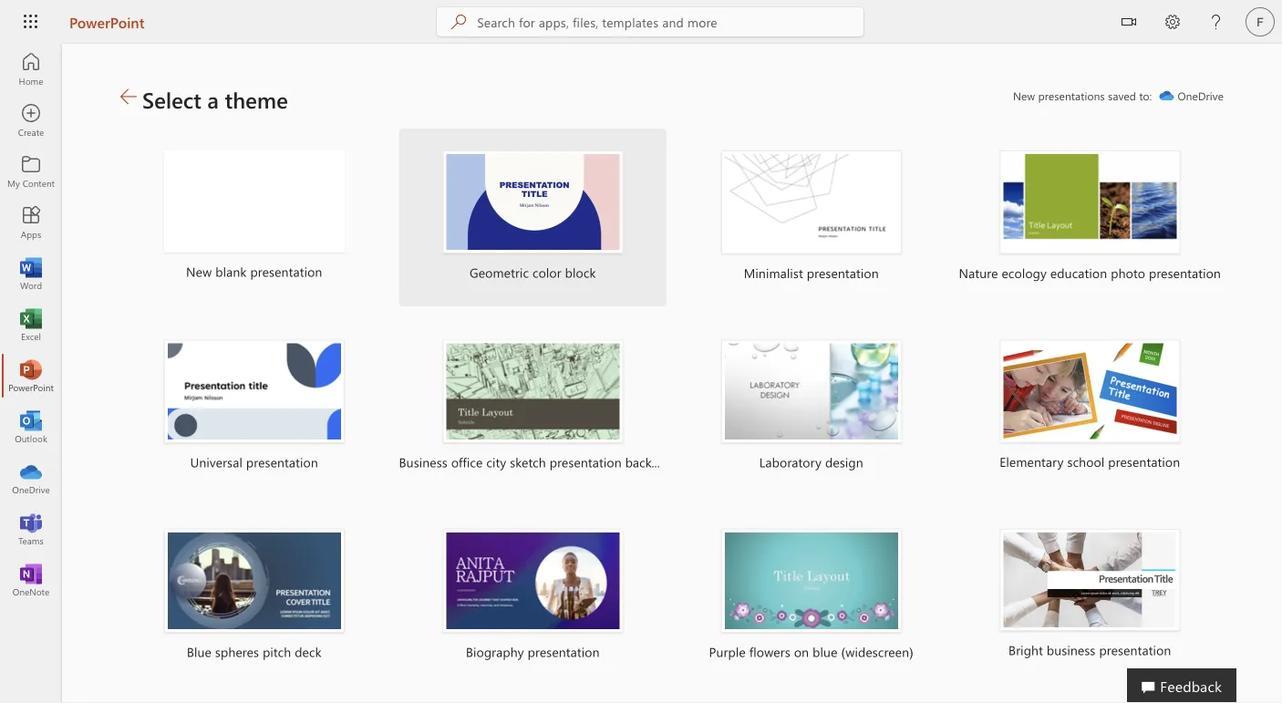 Task type: describe. For each thing, give the bounding box(es) containing it.
my content image
[[22, 162, 40, 181]]

new presentations saved to:
[[1013, 88, 1152, 103]]

blank
[[215, 263, 247, 280]]

word image
[[22, 264, 40, 283]]

biography presentation image
[[443, 529, 623, 632]]

blue spheres pitch deck
[[187, 643, 322, 660]]

blue spheres pitch deck link
[[120, 507, 388, 685]]

city
[[486, 453, 506, 470]]

feedback button
[[1127, 668, 1237, 703]]

geometric color block
[[470, 264, 596, 281]]

school
[[1067, 453, 1105, 470]]

biography
[[466, 643, 524, 660]]

minimalist presentation link
[[678, 128, 945, 307]]

business office city sketch presentation background (widescreen) link
[[399, 317, 770, 496]]

onedrive image
[[22, 469, 40, 487]]

presentation right sketch
[[550, 453, 622, 470]]

excel image
[[22, 316, 40, 334]]

elementary school presentation
[[1000, 453, 1180, 470]]

select a theme
[[142, 84, 288, 114]]

select
[[142, 84, 201, 114]]

blue
[[187, 643, 212, 660]]

presentation inside "link"
[[246, 453, 318, 470]]

business office city sketch presentation background (widescreen) image
[[443, 339, 623, 443]]

minimalist presentation image
[[721, 150, 902, 254]]

presentation right school
[[1108, 453, 1180, 470]]

create image
[[22, 111, 40, 129]]

0 vertical spatial (widescreen)
[[697, 453, 770, 470]]

sketch
[[510, 453, 546, 470]]

f
[[1257, 15, 1264, 29]]

business
[[399, 453, 448, 470]]

universal presentation link
[[120, 317, 388, 496]]

nature ecology education photo presentation
[[959, 264, 1221, 281]]

biography presentation link
[[399, 507, 667, 685]]

new blank presentation
[[186, 263, 322, 280]]

new for new blank presentation
[[186, 263, 212, 280]]

bright business presentation image
[[1000, 529, 1180, 631]]

biography presentation
[[466, 643, 600, 660]]

elementary school presentation link
[[956, 317, 1224, 495]]

minimalist
[[744, 264, 803, 281]]

templates element
[[120, 128, 1235, 703]]

saved
[[1108, 88, 1136, 103]]

feedback
[[1160, 676, 1222, 695]]

block
[[565, 264, 596, 281]]

purple flowers on blue (widescreen)
[[709, 643, 914, 660]]

1 horizontal spatial (widescreen)
[[841, 643, 914, 660]]

laboratory design
[[759, 453, 863, 470]]

laboratory design image
[[721, 339, 902, 443]]

presentation right biography
[[528, 643, 600, 660]]



Task type: vqa. For each thing, say whether or not it's contained in the screenshot.
Purple flowers on blue (widescreen) image
yes



Task type: locate. For each thing, give the bounding box(es) containing it.
teams image
[[22, 520, 40, 538]]

onenote image
[[22, 571, 40, 589]]

photo
[[1111, 264, 1145, 281]]

geometric color block image
[[443, 150, 623, 253]]

laboratory
[[759, 453, 822, 470]]

geometric
[[470, 264, 529, 281]]

minimalist presentation
[[744, 264, 879, 281]]

ecology
[[1002, 264, 1047, 281]]

geometric color block link
[[399, 128, 667, 306]]

universal presentation image
[[164, 339, 344, 443]]

(widescreen) right blue at the bottom of the page
[[841, 643, 914, 660]]

a
[[207, 84, 219, 114]]

spheres
[[215, 643, 259, 660]]

design
[[825, 453, 863, 470]]

business office city sketch presentation background (widescreen)
[[399, 453, 770, 470]]

1 vertical spatial (widescreen)
[[841, 643, 914, 660]]

none search field inside powerpoint banner
[[437, 7, 864, 36]]

presentation right universal
[[246, 453, 318, 470]]

bright business presentation link
[[956, 507, 1224, 684]]

(widescreen)
[[697, 453, 770, 470], [841, 643, 914, 660]]

powerpoint
[[69, 12, 145, 31]]

f button
[[1238, 0, 1282, 44]]

laboratory design link
[[678, 317, 945, 496]]

(widescreen) right background
[[697, 453, 770, 470]]

bright
[[1009, 641, 1043, 658]]

None search field
[[437, 7, 864, 36]]

new
[[1013, 88, 1035, 103], [186, 263, 212, 280]]

pitch
[[263, 643, 291, 660]]

0 vertical spatial new
[[1013, 88, 1035, 103]]

bright business presentation
[[1009, 641, 1171, 658]]

1 vertical spatial new
[[186, 263, 212, 280]]

new inside templates element
[[186, 263, 212, 280]]

business
[[1047, 641, 1096, 658]]

presentation up feedback button
[[1099, 641, 1171, 658]]


[[1122, 15, 1136, 29]]

purple
[[709, 643, 746, 660]]

blue
[[813, 643, 838, 660]]

apps image
[[22, 213, 40, 232]]

home image
[[22, 60, 40, 78]]

blue spheres pitch deck image
[[164, 529, 344, 632]]

presentation
[[250, 263, 322, 280], [807, 264, 879, 281], [1149, 264, 1221, 281], [1108, 453, 1180, 470], [246, 453, 318, 470], [550, 453, 622, 470], [1099, 641, 1171, 658], [528, 643, 600, 660]]

office
[[451, 453, 483, 470]]

new left presentations
[[1013, 88, 1035, 103]]

flowers
[[749, 643, 791, 660]]

nature ecology education photo presentation image
[[1000, 150, 1180, 254]]

elementary
[[1000, 453, 1064, 470]]

1 horizontal spatial new
[[1013, 88, 1035, 103]]

Search box. Suggestions appear as you type. search field
[[477, 7, 864, 36]]

to:
[[1139, 88, 1152, 103]]

purple flowers on blue (widescreen) link
[[678, 507, 945, 685]]

new blank presentation link
[[120, 128, 388, 305]]

presentation right blank on the top left of the page
[[250, 263, 322, 280]]

nature
[[959, 264, 998, 281]]

color
[[533, 264, 562, 281]]

deck
[[295, 643, 322, 660]]

presentation inside 'link'
[[1149, 264, 1221, 281]]

new left blank on the top left of the page
[[186, 263, 212, 280]]

presentations
[[1038, 88, 1105, 103]]

powerpoint image
[[22, 367, 40, 385]]

background
[[625, 453, 694, 470]]

 button
[[1107, 0, 1151, 47]]

onedrive
[[1178, 88, 1224, 103]]

elementary school presentation image
[[1000, 339, 1180, 443]]

theme
[[225, 84, 288, 114]]

presentation right minimalist
[[807, 264, 879, 281]]

education
[[1050, 264, 1107, 281]]

navigation
[[0, 44, 62, 606]]

presentation right photo
[[1149, 264, 1221, 281]]

universal presentation
[[190, 453, 318, 470]]

new for new presentations saved to:
[[1013, 88, 1035, 103]]

outlook image
[[22, 418, 40, 436]]

0 horizontal spatial (widescreen)
[[697, 453, 770, 470]]

powerpoint banner
[[0, 0, 1282, 47]]

universal
[[190, 453, 243, 470]]

0 horizontal spatial new
[[186, 263, 212, 280]]

purple flowers on blue (widescreen) image
[[721, 529, 902, 632]]

nature ecology education photo presentation link
[[956, 128, 1224, 307]]

on
[[794, 643, 809, 660]]



